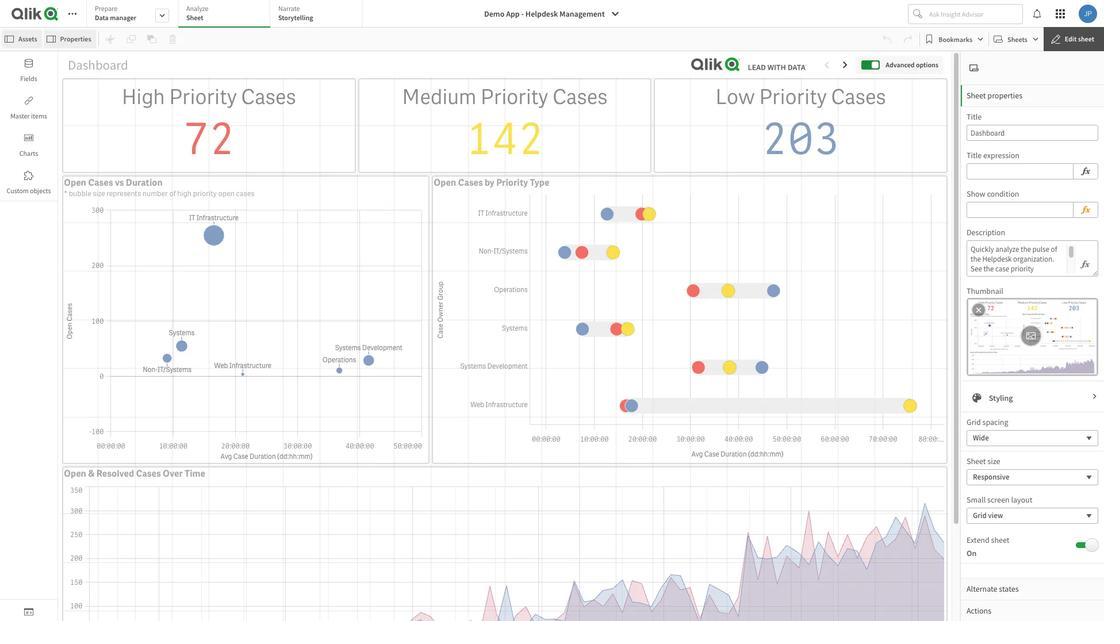 Task type: vqa. For each thing, say whether or not it's contained in the screenshot.
any
no



Task type: locate. For each thing, give the bounding box(es) containing it.
bookmarks
[[939, 35, 973, 43]]

cases inside low priority cases 203
[[832, 83, 887, 110]]

application containing 72
[[0, 0, 1105, 621]]

small screen layout
[[967, 495, 1033, 505]]

cases
[[236, 189, 255, 198]]

spacing
[[983, 417, 1009, 428]]

size
[[93, 189, 105, 198], [988, 456, 1001, 467]]

0 vertical spatial title
[[967, 112, 982, 122]]

1 vertical spatial sheet
[[967, 90, 987, 101]]

1 vertical spatial size
[[988, 456, 1001, 467]]

sheets
[[1008, 35, 1028, 43]]

alternate states tab
[[962, 578, 1105, 600]]

show
[[967, 189, 986, 199]]

demo app - helpdesk management button
[[478, 5, 627, 23]]

vs
[[115, 176, 124, 189]]

sheet inside analyze sheet
[[186, 13, 203, 22]]

tab list containing prepare
[[86, 0, 367, 29]]

0 vertical spatial sheet
[[186, 13, 203, 22]]

alternate states
[[967, 584, 1019, 594]]

application
[[0, 0, 1105, 621]]

actions tab
[[962, 600, 1105, 621]]

sheet inside button
[[1079, 35, 1095, 43]]

narrate storytelling
[[279, 4, 313, 22]]

cases
[[241, 83, 296, 110], [553, 83, 608, 110], [832, 83, 887, 110], [88, 176, 113, 189], [458, 176, 483, 189], [136, 468, 161, 480]]

sheet down analyze
[[186, 13, 203, 22]]

open for open & resolved cases over time
[[64, 468, 86, 480]]

priority inside low priority cases 203
[[760, 83, 827, 110]]

-
[[522, 9, 524, 19]]

1 vertical spatial sheet
[[992, 535, 1010, 546]]

actions
[[967, 606, 992, 616]]

priority inside medium priority cases 142
[[481, 83, 549, 110]]

size right bubble
[[93, 189, 105, 198]]

low
[[716, 83, 755, 110]]

sheet
[[186, 13, 203, 22], [967, 90, 987, 101], [967, 456, 987, 467]]

high priority cases 72
[[122, 83, 296, 167]]

1 horizontal spatial sheet
[[1079, 35, 1095, 43]]

demo app - helpdesk management
[[485, 9, 605, 19]]

prepare data manager
[[95, 4, 136, 22]]

object image
[[24, 134, 33, 143]]

palette image
[[973, 394, 982, 403]]

over
[[163, 468, 183, 480]]

title expression
[[967, 150, 1020, 161]]

open left &
[[64, 468, 86, 480]]

james peterson image
[[1080, 5, 1098, 23]]

sheet right extend
[[992, 535, 1010, 546]]

edit sheet button
[[1044, 27, 1105, 51]]

sheet up small
[[967, 456, 987, 467]]

0 vertical spatial sheet
[[1079, 35, 1095, 43]]

0 vertical spatial open expression editor image
[[1081, 165, 1092, 178]]

0 horizontal spatial sheet
[[992, 535, 1010, 546]]

next image
[[1092, 393, 1099, 403]]

priority for 142
[[481, 83, 549, 110]]

extend
[[967, 535, 990, 546]]

variables image
[[24, 608, 33, 617]]

type
[[530, 176, 550, 189]]

show condition
[[967, 189, 1020, 199]]

2 vertical spatial sheet
[[967, 456, 987, 467]]

assets button
[[2, 30, 42, 48]]

title left expression
[[967, 150, 982, 161]]

sheet for extend sheet on
[[992, 535, 1010, 546]]

1 vertical spatial open expression editor image
[[1081, 203, 1092, 217]]

description
[[967, 227, 1006, 238]]

sheet for edit sheet
[[1079, 35, 1095, 43]]

title
[[967, 112, 982, 122], [967, 150, 982, 161]]

data
[[95, 13, 109, 22]]

master
[[10, 112, 30, 120]]

1 open expression editor image from the top
[[1081, 165, 1092, 178]]

priority for 72
[[169, 83, 237, 110]]

analyze sheet
[[186, 4, 209, 22]]

custom
[[7, 186, 29, 195]]

charts
[[19, 149, 38, 158]]

open
[[64, 176, 86, 189], [434, 176, 456, 189], [64, 468, 86, 480]]

sheet for sheet size
[[967, 456, 987, 467]]

cases inside medium priority cases 142
[[553, 83, 608, 110]]

properties
[[988, 90, 1023, 101]]

edit
[[1066, 35, 1077, 43]]

2 title from the top
[[967, 150, 982, 161]]

1 vertical spatial title
[[967, 150, 982, 161]]

items
[[31, 112, 47, 120]]

title for title
[[967, 112, 982, 122]]

sheet inside sheet properties tab
[[967, 90, 987, 101]]

size up screen
[[988, 456, 1001, 467]]

expression
[[984, 150, 1020, 161]]

narrate
[[279, 4, 300, 13]]

next sheet: performance image
[[841, 60, 851, 69]]

203
[[762, 110, 841, 167]]

size inside open cases vs duration * bubble size represents number of high priority open cases
[[93, 189, 105, 198]]

open cases by priority type
[[434, 176, 550, 189]]

assets
[[18, 35, 37, 43]]

custom objects
[[7, 186, 51, 195]]

sheet right edit
[[1079, 35, 1095, 43]]

condition
[[988, 189, 1020, 199]]

1 title from the top
[[967, 112, 982, 122]]

2 open expression editor image from the top
[[1081, 203, 1092, 217]]

low priority cases 203
[[716, 83, 887, 167]]

0 horizontal spatial size
[[93, 189, 105, 198]]

priority inside high priority cases 72
[[169, 83, 237, 110]]

tab list
[[86, 0, 367, 29]]

app
[[506, 9, 520, 19]]

None text field
[[967, 125, 1099, 141], [967, 163, 1074, 180], [967, 202, 1074, 218], [971, 245, 1076, 274], [967, 125, 1099, 141], [967, 163, 1074, 180], [967, 202, 1074, 218], [971, 245, 1076, 274]]

open right objects
[[64, 176, 86, 189]]

2 vertical spatial open expression editor image
[[1081, 258, 1090, 272]]

sheet inside extend sheet on
[[992, 535, 1010, 546]]

properties button
[[44, 30, 96, 48]]

priority
[[193, 189, 217, 198]]

on
[[967, 548, 977, 559]]

open
[[218, 189, 235, 198]]

open expression editor image
[[1081, 165, 1092, 178], [1081, 203, 1092, 217], [1081, 258, 1090, 272]]

0 vertical spatial size
[[93, 189, 105, 198]]

bubble
[[69, 189, 91, 198]]

change thumbnail image
[[1027, 329, 1037, 343]]

priority
[[169, 83, 237, 110], [481, 83, 549, 110], [760, 83, 827, 110], [497, 176, 528, 189]]

edit sheet
[[1066, 35, 1095, 43]]

medium priority cases 142
[[402, 83, 608, 167]]

3 open expression editor image from the top
[[1081, 258, 1090, 272]]

sheet down sheet image
[[967, 90, 987, 101]]

open inside open cases vs duration * bubble size represents number of high priority open cases
[[64, 176, 86, 189]]

sheet properties
[[967, 90, 1023, 101]]

&
[[88, 468, 95, 480]]

title down sheet properties
[[967, 112, 982, 122]]

open left by
[[434, 176, 456, 189]]

sheet
[[1079, 35, 1095, 43], [992, 535, 1010, 546]]



Task type: describe. For each thing, give the bounding box(es) containing it.
priority for 203
[[760, 83, 827, 110]]

open for open cases by priority type
[[434, 176, 456, 189]]

sheet size
[[967, 456, 1001, 467]]

tab list inside 'application'
[[86, 0, 367, 29]]

custom objects button
[[0, 163, 58, 201]]

cases inside high priority cases 72
[[241, 83, 296, 110]]

grid spacing
[[967, 417, 1009, 428]]

layout
[[1012, 495, 1033, 505]]

advanced
[[886, 60, 915, 69]]

by
[[485, 176, 495, 189]]

fields
[[20, 74, 37, 83]]

grid
[[967, 417, 982, 428]]

management
[[560, 9, 605, 19]]

fields button
[[0, 51, 58, 89]]

open & resolved cases over time
[[64, 468, 205, 480]]

screen
[[988, 495, 1010, 505]]

high
[[177, 189, 192, 198]]

142
[[466, 110, 544, 167]]

extend sheet on
[[967, 535, 1010, 559]]

open expression editor image for condition
[[1081, 203, 1092, 217]]

resolved
[[96, 468, 134, 480]]

bookmarks button
[[923, 30, 987, 48]]

analyze
[[186, 4, 209, 13]]

represents
[[107, 189, 141, 198]]

high
[[122, 83, 165, 110]]

Ask Insight Advisor text field
[[928, 5, 1023, 23]]

master items
[[10, 112, 47, 120]]

helpdesk
[[526, 9, 558, 19]]

properties
[[60, 35, 91, 43]]

time
[[185, 468, 205, 480]]

medium
[[402, 83, 477, 110]]

prepare
[[95, 4, 118, 13]]

open for open cases vs duration * bubble size represents number of high priority open cases
[[64, 176, 86, 189]]

*
[[64, 189, 67, 198]]

open cases vs duration * bubble size represents number of high priority open cases
[[64, 176, 255, 198]]

master items button
[[0, 89, 58, 126]]

duration
[[126, 176, 163, 189]]

alternate
[[967, 584, 998, 594]]

puzzle image
[[24, 171, 33, 180]]

of
[[169, 189, 176, 198]]

cases inside open cases vs duration * bubble size represents number of high priority open cases
[[88, 176, 113, 189]]

title for title expression
[[967, 150, 982, 161]]

demo
[[485, 9, 505, 19]]

styling
[[990, 393, 1014, 403]]

sheet image
[[970, 63, 979, 73]]

sheet for sheet properties
[[967, 90, 987, 101]]

1 horizontal spatial size
[[988, 456, 1001, 467]]

reset thumbnail image
[[974, 304, 985, 316]]

small
[[967, 495, 986, 505]]

advanced options
[[886, 60, 939, 69]]

open expression editor image for expression
[[1081, 165, 1092, 178]]

storytelling
[[279, 13, 313, 22]]

manager
[[110, 13, 136, 22]]

link image
[[24, 96, 33, 105]]

database image
[[24, 59, 33, 68]]

number
[[143, 189, 168, 198]]

72
[[183, 110, 235, 167]]

thumbnail
[[967, 286, 1004, 296]]

sheet properties tab
[[962, 85, 1105, 106]]

states
[[1000, 584, 1019, 594]]

sheets button
[[992, 30, 1042, 48]]

charts button
[[0, 126, 58, 163]]

options
[[917, 60, 939, 69]]

objects
[[30, 186, 51, 195]]



